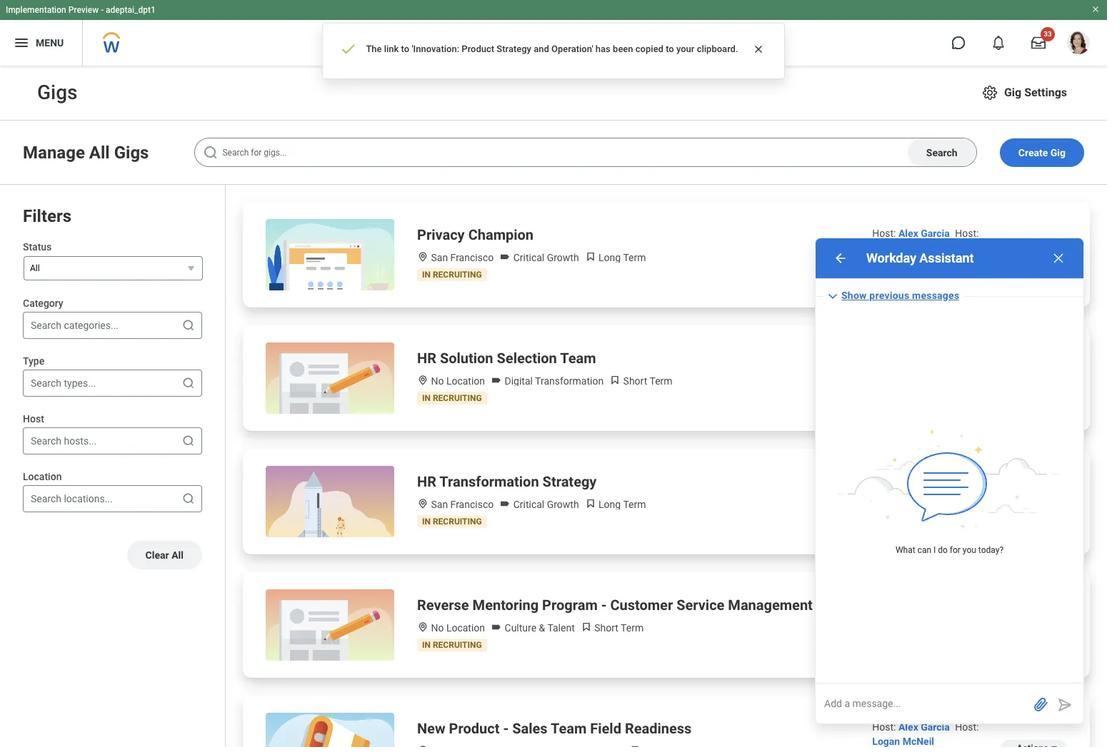Task type: describe. For each thing, give the bounding box(es) containing it.
new
[[417, 721, 446, 738]]

1/6
[[910, 520, 925, 532]]

product inside 'link'
[[449, 721, 500, 738]]

team inside 'link'
[[551, 721, 587, 738]]

all for clear
[[172, 550, 184, 562]]

1 to from the left
[[401, 44, 409, 54]]

strategy inside "link"
[[543, 474, 597, 491]]

gear image
[[981, 84, 999, 101]]

clear all button
[[127, 542, 202, 570]]

2 to from the left
[[666, 44, 674, 54]]

gig settings button
[[976, 79, 1073, 107]]

messages
[[912, 290, 960, 301]]

preview
[[68, 5, 99, 15]]

search image for search types...
[[181, 377, 196, 391]]

management
[[728, 597, 813, 614]]

clear all
[[145, 550, 184, 562]]

search for search types...
[[31, 378, 61, 389]]

check image
[[340, 41, 357, 58]]

1 location image from the top
[[417, 499, 429, 510]]

champion
[[468, 226, 534, 244]]

the link to 'innovation: product strategy and operation' has been copied to your clipboard. dialog
[[322, 23, 785, 79]]

strategy inside 'dialog'
[[497, 44, 531, 54]]

gigs
[[114, 143, 149, 163]]

for
[[950, 546, 961, 556]]

short for team
[[623, 376, 647, 387]]

upload clip image
[[1032, 696, 1049, 713]]

settings
[[1025, 86, 1067, 99]]

media mylearning image for hr solution selection team
[[609, 375, 621, 386]]

staffed: for hr transformation strategy
[[873, 520, 907, 532]]

- for adeptai_dpt1
[[101, 5, 104, 15]]

0 horizontal spatial search image
[[181, 319, 196, 333]]

critical for champion
[[513, 252, 545, 264]]

types...
[[64, 378, 96, 389]]

in for hr solution selection team
[[422, 394, 431, 404]]

location image for reverse mentoring program - customer service management
[[417, 622, 429, 634]]

new product - sales team field readiness link
[[417, 719, 692, 739]]

tag image for transformation
[[500, 499, 511, 510]]

no for hr
[[431, 376, 444, 387]]

search image for search hosts...
[[181, 434, 196, 449]]

digital transformation
[[502, 376, 604, 387]]

in recruiting for solution
[[422, 394, 482, 404]]

your
[[677, 44, 695, 54]]

filters
[[23, 206, 71, 226]]

inbox large image
[[1032, 36, 1046, 50]]

33
[[1044, 30, 1052, 38]]

all inside dropdown button
[[30, 264, 40, 274]]

gig settings
[[1004, 86, 1067, 99]]

media mylearning image for champion
[[585, 251, 596, 263]]

host: for host: alex garcia host: logan mcneil interested: 0 staffed: 1/10
[[873, 228, 896, 239]]

x image
[[1052, 251, 1066, 266]]

status element for solution
[[422, 394, 482, 404]]

host: alex garcia host: logan mcneil interested: 0 staffed: 1/10
[[873, 228, 979, 284]]

no location for solution
[[429, 376, 485, 387]]

0 vertical spatial team
[[560, 350, 596, 367]]

menu
[[36, 37, 64, 48]]

and
[[534, 44, 549, 54]]

1 vertical spatial -
[[601, 597, 607, 614]]

no location for mentoring
[[429, 623, 485, 634]]

alex garcia button for privacy champion
[[899, 228, 952, 239]]

field
[[590, 721, 621, 738]]

manage
[[23, 143, 85, 163]]

sales
[[512, 721, 548, 738]]

in for hr transformation strategy
[[422, 517, 431, 527]]

short term for -
[[592, 623, 644, 634]]

location image for hr solution selection team
[[417, 375, 429, 386]]

2 location image from the top
[[417, 746, 429, 748]]

gig inside popup button
[[1004, 86, 1022, 99]]

type
[[23, 356, 44, 367]]

privacy champion link
[[417, 225, 534, 245]]

copied
[[636, 44, 664, 54]]

interested: for hr transformation strategy
[[873, 504, 920, 516]]

recruiting for transformation
[[433, 517, 482, 527]]

host: for host:
[[955, 722, 979, 734]]

san francisco for champion
[[429, 252, 494, 264]]

all for manage
[[89, 143, 110, 163]]

hr for hr transformation strategy
[[417, 474, 436, 491]]

recruiting for solution
[[433, 394, 482, 404]]

logan for privacy champion
[[873, 242, 900, 254]]

new product - sales team field readiness
[[417, 721, 692, 738]]

the
[[366, 44, 382, 54]]

selection
[[497, 350, 557, 367]]

Add a message... text field
[[816, 684, 1029, 724]]

search for search locations...
[[31, 494, 61, 505]]

previous
[[870, 290, 910, 301]]

host: for host: alex garcia host: logan mcneil interested: 0 staffed: 1/6
[[873, 475, 896, 487]]

tag image for solution
[[491, 375, 502, 386]]

has
[[596, 44, 611, 54]]

profile logan mcneil image
[[1067, 31, 1090, 57]]

product inside 'dialog'
[[462, 44, 494, 54]]

transformation for hr
[[440, 474, 539, 491]]

0 vertical spatial search image
[[378, 34, 395, 51]]

hr solution selection team link
[[417, 349, 596, 369]]

notifications large image
[[992, 36, 1006, 50]]

long for hr transformation strategy
[[599, 499, 621, 511]]

show previous messages button
[[824, 285, 964, 308]]

&
[[539, 623, 545, 634]]

mentoring
[[473, 597, 539, 614]]

staffed: for privacy champion
[[873, 273, 907, 284]]

in for reverse mentoring program - customer service management
[[422, 641, 431, 651]]

mcneil for privacy champion
[[903, 242, 934, 254]]

caret down image
[[1049, 744, 1060, 748]]

san for hr
[[431, 499, 448, 511]]

search for search
[[926, 147, 958, 158]]

clear
[[145, 550, 169, 562]]

search button
[[908, 139, 976, 166]]

reverse mentoring program - customer service management link
[[417, 596, 813, 616]]

digital
[[505, 376, 533, 387]]

search hosts...
[[31, 436, 97, 447]]

create gig button
[[1000, 138, 1084, 167]]

menu banner
[[0, 0, 1107, 66]]

implementation
[[6, 5, 66, 15]]

0 for privacy champion
[[922, 257, 928, 269]]

in recruiting for mentoring
[[422, 641, 482, 651]]

critical growth for champion
[[511, 252, 579, 264]]

hosts...
[[64, 436, 97, 447]]

33 button
[[1023, 27, 1055, 59]]

location for hr
[[446, 376, 485, 387]]

mcneil for hr transformation strategy
[[903, 489, 934, 501]]

hr solution selection team
[[417, 350, 596, 367]]

search locations...
[[31, 494, 113, 505]]

garcia for hr transformation strategy
[[921, 475, 950, 487]]

francisco for transformation
[[450, 499, 494, 511]]

media mylearning image for mentoring
[[581, 622, 592, 634]]

locations...
[[64, 494, 113, 505]]

assistant
[[920, 251, 974, 266]]

3 alex from the top
[[899, 722, 919, 734]]

no for reverse
[[431, 623, 444, 634]]

show previous messages
[[842, 290, 960, 301]]

search types...
[[31, 378, 96, 389]]

0 for hr transformation strategy
[[922, 504, 928, 516]]

location for reverse
[[446, 623, 485, 634]]

Search text field
[[195, 138, 977, 167]]

search image for search locations...
[[181, 492, 196, 507]]

status element for champion
[[422, 270, 482, 280]]

implementation preview -   adeptai_dpt1
[[6, 5, 156, 15]]



Task type: locate. For each thing, give the bounding box(es) containing it.
in recruiting down reverse
[[422, 641, 482, 651]]

1 vertical spatial product
[[449, 721, 500, 738]]

term for strategy
[[623, 499, 646, 511]]

2 vertical spatial location
[[446, 623, 485, 634]]

long for privacy champion
[[599, 252, 621, 264]]

1 vertical spatial transformation
[[440, 474, 539, 491]]

critical growth down hr transformation strategy
[[511, 499, 579, 511]]

1 vertical spatial location image
[[417, 375, 429, 386]]

alex for hr transformation strategy
[[899, 475, 919, 487]]

'innovation:
[[412, 44, 459, 54]]

status element for mentoring
[[422, 641, 482, 651]]

1 recruiting from the top
[[433, 270, 482, 280]]

1 hr from the top
[[417, 350, 436, 367]]

2 status element from the top
[[422, 394, 482, 404]]

2 vertical spatial all
[[172, 550, 184, 562]]

0 vertical spatial san
[[431, 252, 448, 264]]

0 vertical spatial location image
[[417, 251, 429, 263]]

0 vertical spatial hr
[[417, 350, 436, 367]]

1 vertical spatial critical growth
[[511, 499, 579, 511]]

0 vertical spatial location image
[[417, 499, 429, 510]]

status element down hr transformation strategy
[[422, 517, 482, 527]]

operation'
[[551, 44, 593, 54]]

logan inside the host: alex garcia host: logan mcneil interested: 0 staffed: 1/10
[[873, 242, 900, 254]]

critical growth for transformation
[[511, 499, 579, 511]]

2 interested: from the top
[[873, 504, 920, 516]]

mcneil inside the host: alex garcia host: logan mcneil interested: 0 staffed: 1/10
[[903, 242, 934, 254]]

reverse mentoring program - customer service management
[[417, 597, 813, 614]]

term for program
[[621, 623, 644, 634]]

0 vertical spatial staffed:
[[873, 273, 907, 284]]

0 vertical spatial strategy
[[497, 44, 531, 54]]

product right the 'innovation:
[[462, 44, 494, 54]]

san
[[431, 252, 448, 264], [431, 499, 448, 511]]

in recruiting for transformation
[[422, 517, 482, 527]]

2 growth from the top
[[547, 499, 579, 511]]

in recruiting down "privacy"
[[422, 270, 482, 280]]

0 vertical spatial interested:
[[873, 257, 920, 269]]

gig inside button
[[1051, 147, 1066, 158]]

3 alex garcia button from the top
[[899, 722, 952, 734]]

- left sales
[[503, 721, 509, 738]]

no location down solution
[[429, 376, 485, 387]]

1 critical growth from the top
[[511, 252, 579, 264]]

logan for hr transformation strategy
[[873, 489, 900, 501]]

1 staffed: from the top
[[873, 273, 907, 284]]

1 vertical spatial no
[[431, 623, 444, 634]]

list
[[226, 185, 1107, 748]]

francisco down hr transformation strategy
[[450, 499, 494, 511]]

2 location image from the top
[[417, 375, 429, 386]]

2 horizontal spatial media mylearning image
[[629, 746, 641, 748]]

categories...
[[64, 320, 119, 332]]

critical down hr transformation strategy
[[513, 499, 545, 511]]

2 garcia from the top
[[921, 475, 950, 487]]

alex inside the host: alex garcia host: logan mcneil interested: 0 staffed: 1/10
[[899, 228, 919, 239]]

0 vertical spatial product
[[462, 44, 494, 54]]

0 vertical spatial short
[[623, 376, 647, 387]]

0 vertical spatial -
[[101, 5, 104, 15]]

1 long term from the top
[[596, 252, 646, 264]]

2 critical growth from the top
[[511, 499, 579, 511]]

show
[[842, 290, 867, 301]]

justify image
[[13, 34, 30, 51]]

search image
[[378, 34, 395, 51], [181, 319, 196, 333]]

can
[[918, 546, 932, 556]]

1 0 from the top
[[922, 257, 928, 269]]

solution
[[440, 350, 493, 367]]

1 location image from the top
[[417, 251, 429, 263]]

0 vertical spatial alex garcia button
[[899, 228, 952, 239]]

2 vertical spatial location image
[[417, 622, 429, 634]]

long term for hr transformation strategy
[[596, 499, 646, 511]]

link
[[384, 44, 399, 54]]

1 vertical spatial tag image
[[491, 375, 502, 386]]

in recruiting down hr transformation strategy
[[422, 517, 482, 527]]

san for privacy
[[431, 252, 448, 264]]

term for selection
[[650, 376, 673, 387]]

status element
[[422, 270, 482, 280], [422, 394, 482, 404], [422, 517, 482, 527], [422, 641, 482, 651]]

2 san from the top
[[431, 499, 448, 511]]

0
[[922, 257, 928, 269], [922, 504, 928, 516]]

been
[[613, 44, 633, 54]]

recruiting for mentoring
[[433, 641, 482, 651]]

to left your
[[666, 44, 674, 54]]

2 vertical spatial -
[[503, 721, 509, 738]]

2 alex from the top
[[899, 475, 919, 487]]

interested: inside host: alex garcia host: logan mcneil interested: 0 staffed: 1/6
[[873, 504, 920, 516]]

logan right the arrow left image
[[873, 242, 900, 254]]

staffed: inside host: alex garcia host: logan mcneil interested: 0 staffed: 1/6
[[873, 520, 907, 532]]

search for search hosts...
[[31, 436, 61, 447]]

recruiting down solution
[[433, 394, 482, 404]]

recruiting down reverse
[[433, 641, 482, 651]]

culture
[[505, 623, 537, 634]]

application
[[816, 684, 1084, 724]]

media mylearning image
[[609, 375, 621, 386], [585, 499, 596, 510], [629, 746, 641, 748]]

1 critical from the top
[[513, 252, 545, 264]]

mcneil
[[903, 242, 934, 254], [903, 489, 934, 501]]

0 horizontal spatial strategy
[[497, 44, 531, 54]]

0 horizontal spatial -
[[101, 5, 104, 15]]

0 vertical spatial long
[[599, 252, 621, 264]]

what can i do for you today?
[[896, 546, 1004, 556]]

search image
[[202, 144, 220, 161], [181, 377, 196, 391], [181, 434, 196, 449], [181, 492, 196, 507]]

0 vertical spatial growth
[[547, 252, 579, 264]]

2 vertical spatial media mylearning image
[[629, 746, 641, 748]]

san francisco down hr transformation strategy
[[429, 499, 494, 511]]

1 interested: from the top
[[873, 257, 920, 269]]

2 in recruiting from the top
[[422, 394, 482, 404]]

do
[[938, 546, 948, 556]]

1 vertical spatial mcneil
[[903, 489, 934, 501]]

1 vertical spatial location
[[23, 472, 62, 483]]

3 in from the top
[[422, 517, 431, 527]]

san francisco
[[429, 252, 494, 264], [429, 499, 494, 511]]

no location
[[429, 376, 485, 387], [429, 623, 485, 634]]

1 vertical spatial growth
[[547, 499, 579, 511]]

1 vertical spatial long term
[[596, 499, 646, 511]]

1 no from the top
[[431, 376, 444, 387]]

no down solution
[[431, 376, 444, 387]]

adeptai_dpt1
[[106, 5, 156, 15]]

interested: for privacy champion
[[873, 257, 920, 269]]

2 no location from the top
[[429, 623, 485, 634]]

1 vertical spatial logan mcneil button
[[873, 489, 934, 501]]

san francisco down privacy champion
[[429, 252, 494, 264]]

privacy champion
[[417, 226, 534, 244]]

1 vertical spatial 0
[[922, 504, 928, 516]]

location image
[[417, 251, 429, 263], [417, 375, 429, 386], [417, 622, 429, 634]]

logan inside host: alex garcia host: logan mcneil interested: 0 staffed: 1/6
[[873, 489, 900, 501]]

1 status element from the top
[[422, 270, 482, 280]]

2 horizontal spatial -
[[601, 597, 607, 614]]

0 vertical spatial long term
[[596, 252, 646, 264]]

0 vertical spatial critical growth
[[511, 252, 579, 264]]

tag image left 'digital'
[[491, 375, 502, 386]]

san down hr transformation strategy
[[431, 499, 448, 511]]

logan up "what"
[[873, 489, 900, 501]]

mcneil up 1/10
[[903, 242, 934, 254]]

all down "status"
[[30, 264, 40, 274]]

all
[[89, 143, 110, 163], [30, 264, 40, 274], [172, 550, 184, 562]]

logan mcneil button for privacy champion
[[873, 242, 934, 254]]

2 in from the top
[[422, 394, 431, 404]]

location image for privacy champion
[[417, 251, 429, 263]]

4 in recruiting from the top
[[422, 641, 482, 651]]

gig right create
[[1051, 147, 1066, 158]]

1 horizontal spatial to
[[666, 44, 674, 54]]

0 vertical spatial location
[[446, 376, 485, 387]]

1 horizontal spatial all
[[89, 143, 110, 163]]

logan mcneil button up 1/6
[[873, 489, 934, 501]]

reverse
[[417, 597, 469, 614]]

1 vertical spatial gig
[[1051, 147, 1066, 158]]

2 horizontal spatial all
[[172, 550, 184, 562]]

san francisco for transformation
[[429, 499, 494, 511]]

1 logan from the top
[[873, 242, 900, 254]]

1 francisco from the top
[[450, 252, 494, 264]]

search categories...
[[31, 320, 119, 332]]

- inside 'menu' banner
[[101, 5, 104, 15]]

send image
[[1057, 697, 1074, 714]]

the link to 'innovation: product strategy and operation' has been copied to your clipboard.
[[366, 44, 738, 54]]

1 horizontal spatial gig
[[1051, 147, 1066, 158]]

what
[[896, 546, 916, 556]]

privacy
[[417, 226, 465, 244]]

2 vertical spatial alex garcia button
[[899, 722, 952, 734]]

status element for transformation
[[422, 517, 482, 527]]

status element down reverse
[[422, 641, 482, 651]]

- for sales
[[503, 721, 509, 738]]

1 vertical spatial hr
[[417, 474, 436, 491]]

critical growth down champion
[[511, 252, 579, 264]]

3 status element from the top
[[422, 517, 482, 527]]

status element down "privacy"
[[422, 270, 482, 280]]

garcia inside host: alex garcia host: logan mcneil interested: 0 staffed: 1/6
[[921, 475, 950, 487]]

recruiting
[[433, 270, 482, 280], [433, 394, 482, 404], [433, 517, 482, 527], [433, 641, 482, 651]]

0 vertical spatial short term
[[621, 376, 673, 387]]

short
[[623, 376, 647, 387], [595, 623, 619, 634]]

host
[[23, 414, 44, 425]]

2 vertical spatial tag image
[[500, 499, 511, 510]]

hr for hr solution selection team
[[417, 350, 436, 367]]

0 vertical spatial critical
[[513, 252, 545, 264]]

team
[[560, 350, 596, 367], [551, 721, 587, 738]]

1 vertical spatial short term
[[592, 623, 644, 634]]

0 vertical spatial alex
[[899, 228, 919, 239]]

product right "new"
[[449, 721, 500, 738]]

- right preview
[[101, 5, 104, 15]]

transformation for digital
[[535, 376, 604, 387]]

tag image down hr transformation strategy
[[500, 499, 511, 510]]

3 recruiting from the top
[[433, 517, 482, 527]]

2 mcneil from the top
[[903, 489, 934, 501]]

host: alex garcia host: logan mcneil interested: 0 staffed: 1/6
[[873, 475, 979, 532]]

growth for transformation
[[547, 499, 579, 511]]

- inside 'link'
[[503, 721, 509, 738]]

media mylearning image
[[585, 251, 596, 263], [581, 622, 592, 634]]

1 vertical spatial team
[[551, 721, 587, 738]]

customer
[[610, 597, 673, 614]]

staffed:
[[873, 273, 907, 284], [873, 520, 907, 532]]

2 0 from the top
[[922, 504, 928, 516]]

0 vertical spatial mcneil
[[903, 242, 934, 254]]

1 vertical spatial alex garcia button
[[899, 475, 952, 487]]

interested: up 1/6
[[873, 504, 920, 516]]

- right program
[[601, 597, 607, 614]]

1 horizontal spatial short
[[623, 376, 647, 387]]

close environment banner image
[[1092, 5, 1100, 14]]

2 san francisco from the top
[[429, 499, 494, 511]]

1 vertical spatial interested:
[[873, 504, 920, 516]]

critical for transformation
[[513, 499, 545, 511]]

0 vertical spatial francisco
[[450, 252, 494, 264]]

0 vertical spatial garcia
[[921, 228, 950, 239]]

2 vertical spatial alex
[[899, 722, 919, 734]]

0 up 1/6
[[922, 504, 928, 516]]

chevron down small image
[[824, 288, 842, 305]]

0 vertical spatial 0
[[922, 257, 928, 269]]

2 hr from the top
[[417, 474, 436, 491]]

interested: inside the host: alex garcia host: logan mcneil interested: 0 staffed: 1/10
[[873, 257, 920, 269]]

long term for privacy champion
[[596, 252, 646, 264]]

search for search categories...
[[31, 320, 61, 332]]

0 vertical spatial media mylearning image
[[585, 251, 596, 263]]

arrow left image
[[834, 251, 848, 266]]

readiness
[[625, 721, 692, 738]]

hr transformation strategy link
[[417, 472, 597, 492]]

1 vertical spatial alex
[[899, 475, 919, 487]]

0 horizontal spatial gig
[[1004, 86, 1022, 99]]

i
[[934, 546, 936, 556]]

4 in from the top
[[422, 641, 431, 651]]

tag image down champion
[[500, 251, 511, 263]]

2 vertical spatial garcia
[[921, 722, 950, 734]]

strategy
[[497, 44, 531, 54], [543, 474, 597, 491]]

1 vertical spatial location image
[[417, 746, 429, 748]]

workday assistant
[[867, 251, 974, 266]]

2 recruiting from the top
[[433, 394, 482, 404]]

0 vertical spatial gig
[[1004, 86, 1022, 99]]

transformation inside "link"
[[440, 474, 539, 491]]

logan
[[873, 242, 900, 254], [873, 489, 900, 501]]

all left gigs
[[89, 143, 110, 163]]

talent
[[548, 623, 575, 634]]

create
[[1019, 147, 1048, 158]]

hr transformation strategy
[[417, 474, 597, 491]]

tag image for champion
[[500, 251, 511, 263]]

1 vertical spatial san
[[431, 499, 448, 511]]

recruiting down "privacy"
[[433, 270, 482, 280]]

long
[[599, 252, 621, 264], [599, 499, 621, 511]]

1 mcneil from the top
[[903, 242, 934, 254]]

team up digital transformation
[[560, 350, 596, 367]]

category
[[23, 298, 63, 309]]

3 in recruiting from the top
[[422, 517, 482, 527]]

critical down champion
[[513, 252, 545, 264]]

manage all gigs
[[23, 143, 149, 163]]

short for -
[[595, 623, 619, 634]]

transformation
[[535, 376, 604, 387], [440, 474, 539, 491]]

3 location image from the top
[[417, 622, 429, 634]]

3 garcia from the top
[[921, 722, 950, 734]]

no down reverse
[[431, 623, 444, 634]]

clipboard.
[[697, 44, 738, 54]]

1 horizontal spatial -
[[503, 721, 509, 738]]

x small image
[[750, 41, 767, 58]]

product
[[462, 44, 494, 54], [449, 721, 500, 738]]

today?
[[979, 546, 1004, 556]]

0 vertical spatial logan mcneil button
[[873, 242, 934, 254]]

2 francisco from the top
[[450, 499, 494, 511]]

0 vertical spatial transformation
[[535, 376, 604, 387]]

1 horizontal spatial search image
[[378, 34, 395, 51]]

service
[[677, 597, 725, 614]]

status element down solution
[[422, 394, 482, 404]]

team left the field
[[551, 721, 587, 738]]

1 vertical spatial francisco
[[450, 499, 494, 511]]

1 vertical spatial garcia
[[921, 475, 950, 487]]

0 vertical spatial no
[[431, 376, 444, 387]]

0 vertical spatial tag image
[[500, 251, 511, 263]]

2 alex garcia button from the top
[[899, 475, 952, 487]]

alex garcia button for hr transformation strategy
[[899, 475, 952, 487]]

1 vertical spatial all
[[30, 264, 40, 274]]

in recruiting for champion
[[422, 270, 482, 280]]

growth for champion
[[547, 252, 579, 264]]

recruiting for champion
[[433, 270, 482, 280]]

mcneil inside host: alex garcia host: logan mcneil interested: 0 staffed: 1/6
[[903, 489, 934, 501]]

0 inside host: alex garcia host: logan mcneil interested: 0 staffed: 1/6
[[922, 504, 928, 516]]

critical growth
[[511, 252, 579, 264], [511, 499, 579, 511]]

1 vertical spatial critical
[[513, 499, 545, 511]]

1 no location from the top
[[429, 376, 485, 387]]

1 horizontal spatial media mylearning image
[[609, 375, 621, 386]]

2 critical from the top
[[513, 499, 545, 511]]

2 logan from the top
[[873, 489, 900, 501]]

create gig
[[1019, 147, 1066, 158]]

1 vertical spatial san francisco
[[429, 499, 494, 511]]

location up search locations...
[[23, 472, 62, 483]]

1 logan mcneil button from the top
[[873, 242, 934, 254]]

1 long from the top
[[599, 252, 621, 264]]

to right link
[[401, 44, 409, 54]]

2 logan mcneil button from the top
[[873, 489, 934, 501]]

gig right gear image
[[1004, 86, 1022, 99]]

1 in from the top
[[422, 270, 431, 280]]

menu button
[[0, 20, 82, 66]]

1 in recruiting from the top
[[422, 270, 482, 280]]

all right clear
[[172, 550, 184, 562]]

1 garcia from the top
[[921, 228, 950, 239]]

tag image
[[500, 251, 511, 263], [491, 375, 502, 386], [500, 499, 511, 510]]

0 vertical spatial no location
[[429, 376, 485, 387]]

short term for team
[[621, 376, 673, 387]]

0 horizontal spatial to
[[401, 44, 409, 54]]

search inside button
[[926, 147, 958, 158]]

1 vertical spatial media mylearning image
[[581, 622, 592, 634]]

4 status element from the top
[[422, 641, 482, 651]]

2 no from the top
[[431, 623, 444, 634]]

hr inside "link"
[[417, 474, 436, 491]]

host: alex garcia
[[873, 722, 952, 734]]

0 horizontal spatial all
[[30, 264, 40, 274]]

you
[[963, 546, 977, 556]]

all button
[[24, 256, 203, 281]]

0 horizontal spatial short
[[595, 623, 619, 634]]

0 horizontal spatial media mylearning image
[[585, 499, 596, 510]]

workday
[[867, 251, 916, 266]]

staffed: left 1/6
[[873, 520, 907, 532]]

1 alex from the top
[[899, 228, 919, 239]]

0 up 1/10
[[922, 257, 928, 269]]

logan mcneil button for hr transformation strategy
[[873, 489, 934, 501]]

alex
[[899, 228, 919, 239], [899, 475, 919, 487], [899, 722, 919, 734]]

1 san from the top
[[431, 252, 448, 264]]

0 vertical spatial logan
[[873, 242, 900, 254]]

1 vertical spatial search image
[[181, 319, 196, 333]]

to
[[401, 44, 409, 54], [666, 44, 674, 54]]

in
[[422, 270, 431, 280], [422, 394, 431, 404], [422, 517, 431, 527], [422, 641, 431, 651]]

garcia inside the host: alex garcia host: logan mcneil interested: 0 staffed: 1/10
[[921, 228, 950, 239]]

logan mcneil button up 1/10
[[873, 242, 934, 254]]

location left tag image
[[446, 623, 485, 634]]

in recruiting down solution
[[422, 394, 482, 404]]

1 vertical spatial strategy
[[543, 474, 597, 491]]

garcia for privacy champion
[[921, 228, 950, 239]]

hr
[[417, 350, 436, 367], [417, 474, 436, 491]]

1 san francisco from the top
[[429, 252, 494, 264]]

1 horizontal spatial strategy
[[543, 474, 597, 491]]

program
[[542, 597, 598, 614]]

workday assistant region
[[816, 239, 1084, 724]]

mcneil up 1/6
[[903, 489, 934, 501]]

1 vertical spatial no location
[[429, 623, 485, 634]]

media mylearning image for hr transformation strategy
[[585, 499, 596, 510]]

1 vertical spatial long
[[599, 499, 621, 511]]

all inside button
[[172, 550, 184, 562]]

interested: up 1/10
[[873, 257, 920, 269]]

location down solution
[[446, 376, 485, 387]]

tag image
[[491, 622, 502, 634]]

in recruiting
[[422, 270, 482, 280], [422, 394, 482, 404], [422, 517, 482, 527], [422, 641, 482, 651]]

host: for host: alex garcia
[[873, 722, 896, 734]]

1 vertical spatial logan
[[873, 489, 900, 501]]

francisco down privacy champion
[[450, 252, 494, 264]]

list containing privacy champion
[[226, 185, 1107, 748]]

staffed: up 'previous'
[[873, 273, 907, 284]]

2 long from the top
[[599, 499, 621, 511]]

1 vertical spatial short
[[595, 623, 619, 634]]

status
[[23, 241, 52, 253]]

francisco for champion
[[450, 252, 494, 264]]

location image
[[417, 499, 429, 510], [417, 746, 429, 748]]

0 vertical spatial san francisco
[[429, 252, 494, 264]]

critical
[[513, 252, 545, 264], [513, 499, 545, 511]]

0 inside the host: alex garcia host: logan mcneil interested: 0 staffed: 1/10
[[922, 257, 928, 269]]

in for privacy champion
[[422, 270, 431, 280]]

0 vertical spatial media mylearning image
[[609, 375, 621, 386]]

staffed: inside the host: alex garcia host: logan mcneil interested: 0 staffed: 1/10
[[873, 273, 907, 284]]

alex for privacy champion
[[899, 228, 919, 239]]

0 vertical spatial all
[[89, 143, 110, 163]]

culture & talent
[[502, 623, 575, 634]]

no location down reverse
[[429, 623, 485, 634]]

1 alex garcia button from the top
[[899, 228, 952, 239]]

1 vertical spatial staffed:
[[873, 520, 907, 532]]

1/10
[[910, 273, 931, 284]]

1 growth from the top
[[547, 252, 579, 264]]

4 recruiting from the top
[[433, 641, 482, 651]]

growth
[[547, 252, 579, 264], [547, 499, 579, 511]]

alex inside host: alex garcia host: logan mcneil interested: 0 staffed: 1/6
[[899, 475, 919, 487]]

san down "privacy"
[[431, 252, 448, 264]]

2 long term from the top
[[596, 499, 646, 511]]

recruiting down hr transformation strategy
[[433, 517, 482, 527]]

2 staffed: from the top
[[873, 520, 907, 532]]

1 vertical spatial media mylearning image
[[585, 499, 596, 510]]



Task type: vqa. For each thing, say whether or not it's contained in the screenshot.
the right star image
no



